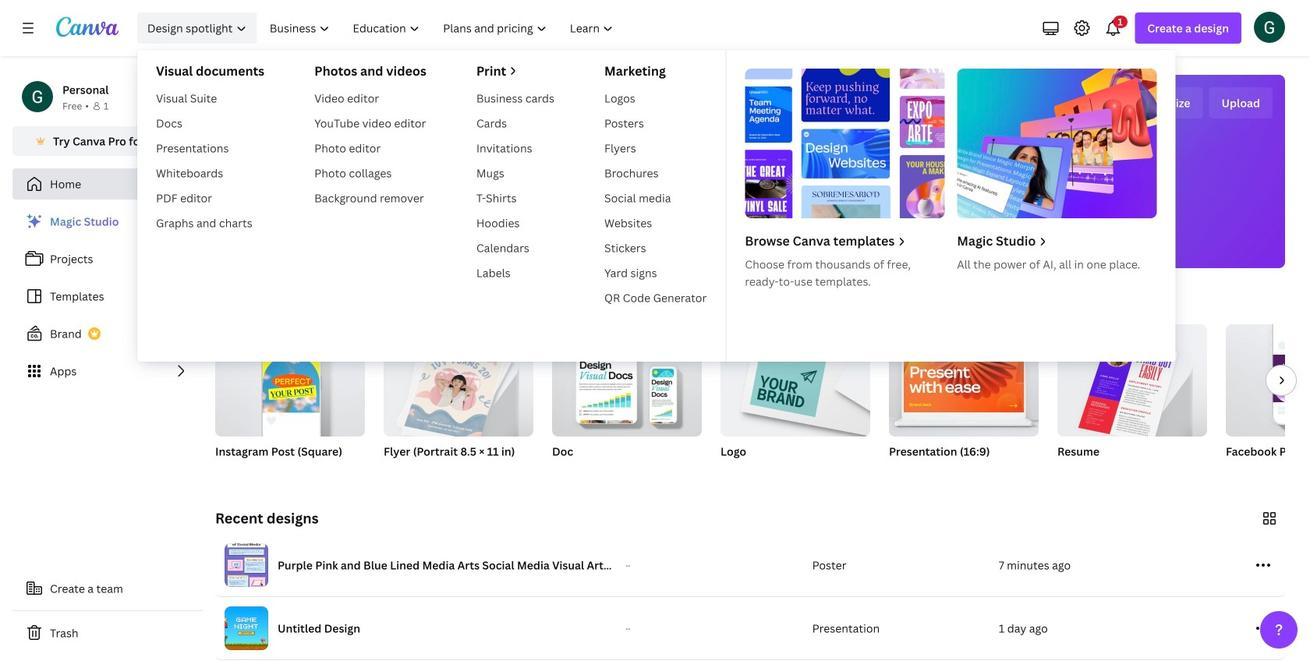 Task type: vqa. For each thing, say whether or not it's contained in the screenshot.
Flyer
no



Task type: describe. For each thing, give the bounding box(es) containing it.
top level navigation element
[[134, 12, 1176, 362]]



Task type: locate. For each thing, give the bounding box(es) containing it.
None search field
[[516, 145, 984, 176]]

greg robinson image
[[1254, 12, 1285, 43]]

list
[[12, 206, 203, 387]]

group
[[215, 324, 365, 479], [215, 324, 365, 437], [384, 324, 533, 479], [384, 324, 533, 442], [552, 324, 702, 479], [552, 324, 702, 437], [721, 324, 870, 479], [721, 324, 870, 437], [889, 324, 1039, 479], [889, 324, 1039, 437], [1058, 324, 1207, 479], [1226, 324, 1310, 479]]

menu
[[137, 50, 1176, 362]]

menu inside top level navigation element
[[137, 50, 1176, 362]]



